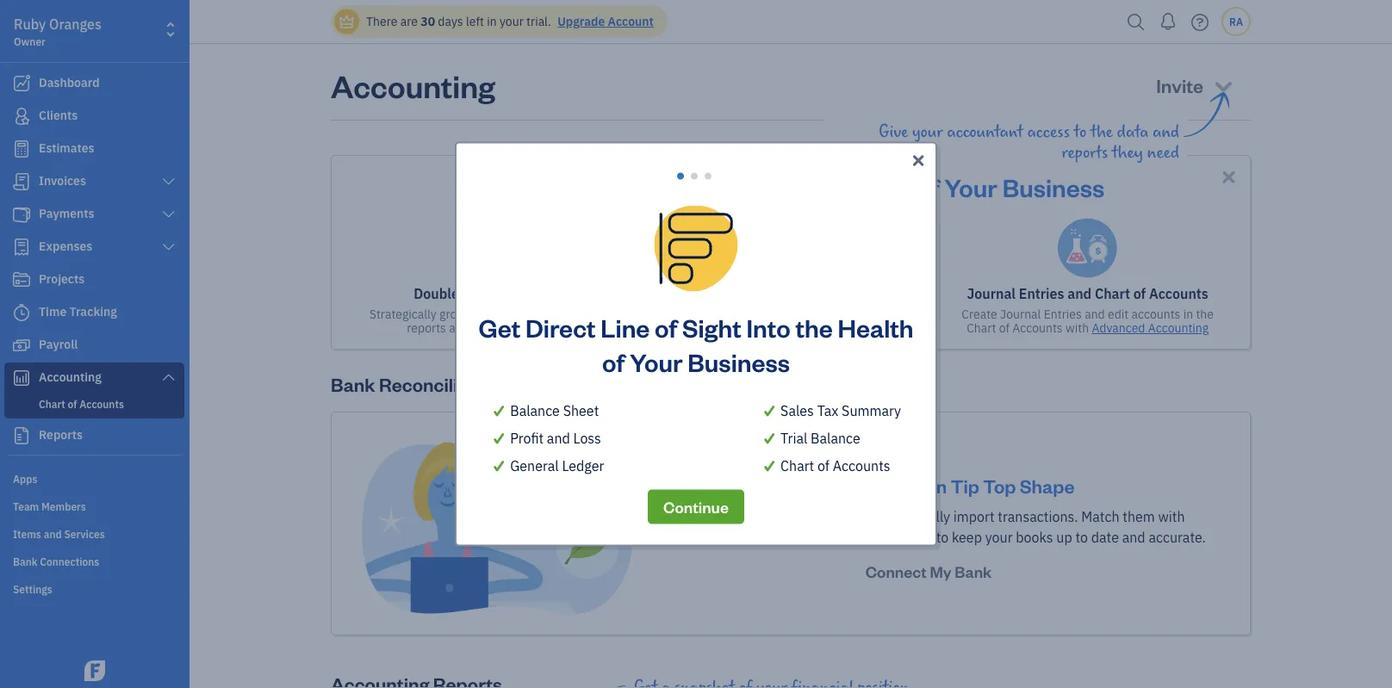 Task type: vqa. For each thing, say whether or not it's contained in the screenshot.
1st Set from the bottom
no



Task type: describe. For each thing, give the bounding box(es) containing it.
keep your books in tip top shape
[[783, 474, 1075, 498]]

are
[[401, 13, 418, 29]]

0 vertical spatial line
[[599, 171, 649, 203]]

apps image
[[13, 471, 184, 485]]

your inside dialog
[[630, 346, 683, 378]]

chevron large down image for invoice icon
[[161, 175, 177, 189]]

and inside strategically grow your business with valuable reports and insights.
[[449, 320, 470, 336]]

1 vertical spatial reconciliation
[[379, 372, 501, 396]]

expenses
[[734, 529, 793, 547]]

0 vertical spatial accounts
[[1150, 285, 1209, 303]]

bank inside button
[[955, 562, 992, 582]]

freshbooks image
[[81, 661, 109, 682]]

trial balance
[[781, 429, 861, 447]]

more for bank reconciliation
[[836, 320, 863, 336]]

reports
[[407, 320, 446, 336]]

double-entry accounting image
[[464, 218, 524, 278]]

loss
[[574, 429, 601, 447]]

invoice image
[[11, 173, 32, 190]]

general ledger
[[510, 457, 605, 475]]

learn more for bank reconciliation
[[803, 320, 863, 336]]

chart inside create journal entries and edit accounts in the chart of accounts with
[[967, 320, 997, 336]]

your inside match bank transactions to keep your books squeaky clean.
[[851, 306, 875, 322]]

accounts inside create journal entries and edit accounts in the chart of accounts with
[[1013, 320, 1063, 336]]

0 horizontal spatial balance
[[510, 402, 560, 420]]

and right "income"
[[707, 529, 731, 547]]

in inside connect your bank account to automatically import transactions. match them with income and expenses tracked in freshbooks to keep your books up to date and accurate.
[[846, 529, 857, 547]]

with inside create journal entries and edit accounts in the chart of accounts with
[[1066, 320, 1090, 336]]

left
[[466, 13, 484, 29]]

insights.
[[472, 320, 518, 336]]

0 vertical spatial chart
[[1095, 285, 1131, 303]]

connect for my
[[866, 562, 927, 582]]

create
[[962, 306, 998, 322]]

chart inside get direct line of sight into the health of your business dialog
[[781, 457, 815, 475]]

2 vertical spatial your
[[831, 474, 871, 498]]

0 vertical spatial accounting
[[331, 65, 496, 106]]

0 vertical spatial into
[[745, 171, 789, 203]]

there
[[366, 13, 398, 29]]

trial.
[[527, 13, 552, 29]]

match inside connect your bank account to automatically import transactions. match them with income and expenses tracked in freshbooks to keep your books up to date and accurate.
[[1082, 508, 1120, 526]]

health inside get direct line of sight into the health of your business
[[838, 312, 914, 344]]

1 horizontal spatial bank reconciliation
[[728, 285, 855, 303]]

money image
[[11, 337, 32, 354]]

0 vertical spatial health
[[837, 171, 912, 203]]

1 vertical spatial balance
[[811, 429, 861, 447]]

tracked
[[796, 529, 843, 547]]

upgrade
[[558, 13, 605, 29]]

connect your bank account to begin matching your bank transactions image
[[359, 440, 635, 616]]

chart of accounts
[[781, 457, 891, 475]]

match bank transactions to keep your books squeaky clean.
[[672, 306, 910, 336]]

the inside get direct line of sight into the health of your business
[[796, 312, 833, 344]]

grow
[[440, 306, 466, 322]]

get direct line of sight into the health of your business dialog
[[0, 121, 1393, 568]]

chevron large down image for payment icon
[[161, 208, 177, 222]]

profit and loss
[[510, 429, 601, 447]]

accurate.
[[1149, 529, 1206, 547]]

trial
[[781, 429, 808, 447]]

to right up in the right of the page
[[1076, 529, 1089, 547]]

keep inside connect your bank account to automatically import transactions. match them with income and expenses tracked in freshbooks to keep your books up to date and accurate.
[[952, 529, 983, 547]]

0 horizontal spatial bank reconciliation
[[331, 372, 501, 396]]

chart image
[[11, 370, 32, 387]]

bank inside connect your bank account to automatically import transactions. match them with income and expenses tracked in freshbooks to keep your books up to date and accurate.
[[765, 508, 795, 526]]

connect your bank account to automatically import transactions. match them with income and expenses tracked in freshbooks to keep your books up to date and accurate.
[[659, 508, 1206, 547]]

balance sheet
[[510, 402, 599, 420]]

check image for balance sheet
[[491, 400, 507, 421]]

sheet
[[563, 402, 599, 420]]

and inside get direct line of sight into the health of your business dialog
[[547, 429, 570, 447]]

sales tax summary
[[781, 402, 902, 420]]

accounts inside get direct line of sight into the health of your business dialog
[[833, 457, 891, 475]]

transactions.
[[998, 508, 1079, 526]]

import
[[954, 508, 995, 526]]

get inside dialog
[[479, 312, 521, 344]]

your inside strategically grow your business with valuable reports and insights.
[[469, 306, 493, 322]]

crown image
[[338, 12, 356, 31]]

advanced
[[1092, 320, 1146, 336]]

1 horizontal spatial close image
[[1220, 167, 1239, 187]]

account
[[608, 13, 654, 29]]

0 vertical spatial entries
[[1019, 285, 1065, 303]]

0 horizontal spatial close image
[[910, 150, 928, 171]]

entries inside create journal entries and edit accounts in the chart of accounts with
[[1044, 306, 1082, 322]]

settings image
[[13, 582, 184, 596]]

them
[[1123, 508, 1156, 526]]

days
[[438, 13, 463, 29]]

entry
[[465, 285, 499, 303]]

owner
[[14, 34, 46, 48]]

1 vertical spatial bank
[[331, 372, 375, 396]]

client image
[[11, 108, 32, 125]]

journal inside create journal entries and edit accounts in the chart of accounts with
[[1001, 306, 1042, 322]]

1 horizontal spatial business
[[1003, 171, 1105, 203]]

dashboard image
[[11, 75, 32, 92]]

connect my bank
[[866, 562, 992, 582]]

edit
[[1108, 306, 1129, 322]]

ruby
[[14, 15, 46, 33]]

line inside get direct line of sight into the health of your business
[[601, 312, 650, 344]]

continue
[[664, 497, 729, 517]]

account
[[799, 508, 848, 526]]

main element
[[0, 0, 233, 689]]

strategically
[[370, 306, 437, 322]]

continue button
[[648, 490, 745, 524]]

your down the import
[[986, 529, 1013, 547]]



Task type: locate. For each thing, give the bounding box(es) containing it.
more
[[554, 320, 581, 336], [836, 320, 863, 336]]

0 horizontal spatial match
[[672, 306, 706, 322]]

in right accounts at the top of page
[[1184, 306, 1194, 322]]

learn more right insights.
[[521, 320, 581, 336]]

payment image
[[11, 206, 32, 223]]

balance up profit
[[510, 402, 560, 420]]

your
[[945, 171, 998, 203], [630, 346, 683, 378], [831, 474, 871, 498]]

in inside create journal entries and edit accounts in the chart of accounts with
[[1184, 306, 1194, 322]]

0 horizontal spatial chart
[[781, 457, 815, 475]]

direct
[[524, 171, 595, 203], [526, 312, 596, 344]]

learn more right clean.
[[803, 320, 863, 336]]

1 vertical spatial health
[[838, 312, 914, 344]]

2 horizontal spatial accounts
[[1150, 285, 1209, 303]]

your right clean.
[[851, 306, 875, 322]]

1 horizontal spatial learn more
[[803, 320, 863, 336]]

2 horizontal spatial accounting
[[1149, 320, 1209, 336]]

books down transactions.
[[1016, 529, 1054, 547]]

1 vertical spatial get direct line of sight into the health of your business
[[479, 312, 914, 378]]

accounts right create
[[1013, 320, 1063, 336]]

and inside create journal entries and edit accounts in the chart of accounts with
[[1085, 306, 1106, 322]]

with inside connect your bank account to automatically import transactions. match them with income and expenses tracked in freshbooks to keep your books up to date and accurate.
[[1159, 508, 1186, 526]]

accounting down are
[[331, 65, 496, 106]]

30
[[421, 13, 435, 29]]

2 vertical spatial accounts
[[833, 457, 891, 475]]

check image for profit and loss
[[491, 428, 507, 449]]

1 vertical spatial match
[[1082, 508, 1120, 526]]

1 horizontal spatial accounts
[[1013, 320, 1063, 336]]

summary
[[842, 402, 902, 420]]

estimate image
[[11, 140, 32, 158]]

1 chevron large down image from the top
[[161, 175, 177, 189]]

search image
[[1123, 9, 1151, 35]]

learn for reconciliation
[[803, 320, 833, 336]]

entries down journal entries and chart of accounts at the right of the page
[[1044, 306, 1082, 322]]

2 horizontal spatial with
[[1159, 508, 1186, 526]]

0 vertical spatial journal
[[968, 285, 1016, 303]]

more for double-entry accounting
[[554, 320, 581, 336]]

bank right my
[[955, 562, 992, 582]]

keep inside match bank transactions to keep your books squeaky clean.
[[822, 306, 848, 322]]

connect for your
[[680, 508, 731, 526]]

check image left balance sheet on the left bottom of the page
[[491, 400, 507, 421]]

0 vertical spatial sight
[[681, 171, 740, 203]]

get up double-entry accounting image
[[477, 171, 519, 203]]

the inside create journal entries and edit accounts in the chart of accounts with
[[1197, 306, 1214, 322]]

1 horizontal spatial bank
[[765, 508, 795, 526]]

sight
[[681, 171, 740, 203], [683, 312, 742, 344]]

2 vertical spatial chart
[[781, 457, 815, 475]]

report image
[[11, 428, 32, 445]]

1 vertical spatial journal
[[1001, 306, 1042, 322]]

with inside strategically grow your business with valuable reports and insights.
[[547, 306, 570, 322]]

0 vertical spatial books
[[878, 306, 910, 322]]

business inside get direct line of sight into the health of your business
[[688, 346, 790, 378]]

business
[[496, 306, 544, 322]]

1 horizontal spatial accounting
[[503, 285, 574, 303]]

match inside match bank transactions to keep your books squeaky clean.
[[672, 306, 706, 322]]

connect up "income"
[[680, 508, 731, 526]]

the
[[794, 171, 832, 203], [1197, 306, 1214, 322], [796, 312, 833, 344]]

in left tip
[[932, 474, 948, 498]]

in right "tracked"
[[846, 529, 857, 547]]

1 check image from the top
[[762, 400, 778, 421]]

there are 30 days left in your trial. upgrade account
[[366, 13, 654, 29]]

journal
[[968, 285, 1016, 303], [1001, 306, 1042, 322]]

0 horizontal spatial connect
[[680, 508, 731, 526]]

your down entry
[[469, 306, 493, 322]]

team members image
[[13, 499, 184, 513]]

your up expenses
[[734, 508, 762, 526]]

project image
[[11, 272, 32, 289]]

0 horizontal spatial learn more
[[521, 320, 581, 336]]

squeaky
[[719, 320, 764, 336]]

bank up transactions on the top right of the page
[[728, 285, 761, 303]]

1 vertical spatial entries
[[1044, 306, 1082, 322]]

date
[[1092, 529, 1120, 547]]

business
[[1003, 171, 1105, 203], [688, 346, 790, 378]]

learn right clean.
[[803, 320, 833, 336]]

chevron large down image for chart icon
[[161, 371, 177, 384]]

books
[[875, 474, 928, 498]]

0 horizontal spatial learn
[[521, 320, 551, 336]]

check image left general
[[491, 456, 507, 476]]

0 horizontal spatial books
[[878, 306, 910, 322]]

2 learn more from the left
[[803, 320, 863, 336]]

bank inside match bank transactions to keep your books squeaky clean.
[[708, 306, 735, 322]]

shape
[[1020, 474, 1075, 498]]

in right left
[[487, 13, 497, 29]]

3 chevron large down image from the top
[[161, 371, 177, 384]]

check image
[[491, 400, 507, 421], [491, 428, 507, 449], [762, 428, 778, 449], [491, 456, 507, 476]]

transactions
[[738, 306, 805, 322]]

into
[[745, 171, 789, 203], [747, 312, 791, 344]]

strategically grow your business with valuable reports and insights.
[[370, 306, 619, 336]]

double-
[[414, 285, 465, 303]]

connect down freshbooks
[[866, 562, 927, 582]]

0 vertical spatial bank
[[728, 285, 761, 303]]

and
[[1068, 285, 1092, 303], [1085, 306, 1106, 322], [449, 320, 470, 336], [547, 429, 570, 447], [707, 529, 731, 547], [1123, 529, 1146, 547]]

keep down the import
[[952, 529, 983, 547]]

my
[[930, 562, 952, 582]]

automatically
[[867, 508, 951, 526]]

of inside create journal entries and edit accounts in the chart of accounts with
[[1000, 320, 1010, 336]]

0 horizontal spatial your
[[630, 346, 683, 378]]

1 vertical spatial into
[[747, 312, 791, 344]]

upgrade account link
[[554, 13, 654, 29]]

and up general ledger
[[547, 429, 570, 447]]

1 learn from the left
[[521, 320, 551, 336]]

0 vertical spatial bank reconciliation
[[728, 285, 855, 303]]

0 horizontal spatial more
[[554, 320, 581, 336]]

check image left profit
[[491, 428, 507, 449]]

check image left trial
[[762, 428, 778, 449]]

bank down strategically
[[331, 372, 375, 396]]

0 vertical spatial keep
[[822, 306, 848, 322]]

1 horizontal spatial with
[[1066, 320, 1090, 336]]

bank
[[728, 285, 761, 303], [331, 372, 375, 396], [955, 562, 992, 582]]

1 horizontal spatial learn
[[803, 320, 833, 336]]

1 horizontal spatial connect
[[866, 562, 927, 582]]

to inside match bank transactions to keep your books squeaky clean.
[[808, 306, 819, 322]]

bank
[[708, 306, 735, 322], [765, 508, 795, 526]]

balance
[[510, 402, 560, 420], [811, 429, 861, 447]]

with left "valuable"
[[547, 306, 570, 322]]

connect inside connect your bank account to automatically import transactions. match them with income and expenses tracked in freshbooks to keep your books up to date and accurate.
[[680, 508, 731, 526]]

1 vertical spatial bank reconciliation
[[331, 372, 501, 396]]

2 horizontal spatial bank
[[955, 562, 992, 582]]

1 vertical spatial check image
[[762, 456, 778, 476]]

bank reconciliation down "reports"
[[331, 372, 501, 396]]

0 vertical spatial connect
[[680, 508, 731, 526]]

1 horizontal spatial balance
[[811, 429, 861, 447]]

line
[[599, 171, 649, 203], [601, 312, 650, 344]]

1 vertical spatial accounting
[[503, 285, 574, 303]]

1 learn more from the left
[[521, 320, 581, 336]]

check image left sales
[[762, 400, 778, 421]]

1 horizontal spatial chart
[[967, 320, 997, 336]]

connect inside button
[[866, 562, 927, 582]]

direct inside get direct line of sight into the health of your business
[[526, 312, 596, 344]]

1 vertical spatial line
[[601, 312, 650, 344]]

2 horizontal spatial your
[[945, 171, 998, 203]]

0 horizontal spatial reconciliation
[[379, 372, 501, 396]]

in
[[487, 13, 497, 29], [1184, 306, 1194, 322], [932, 474, 948, 498], [846, 529, 857, 547]]

1 vertical spatial keep
[[952, 529, 983, 547]]

2 chevron large down image from the top
[[161, 208, 177, 222]]

connect
[[680, 508, 731, 526], [866, 562, 927, 582]]

learn right insights.
[[521, 320, 551, 336]]

tax
[[818, 402, 839, 420]]

sales
[[781, 402, 814, 420]]

check image for trial balance
[[762, 428, 778, 449]]

books inside connect your bank account to automatically import transactions. match them with income and expenses tracked in freshbooks to keep your books up to date and accurate.
[[1016, 529, 1054, 547]]

books left create
[[878, 306, 910, 322]]

1 vertical spatial accounts
[[1013, 320, 1063, 336]]

2 vertical spatial accounting
[[1149, 320, 1209, 336]]

to right clean.
[[808, 306, 819, 322]]

0 vertical spatial business
[[1003, 171, 1105, 203]]

0 horizontal spatial accounting
[[331, 65, 496, 106]]

to up my
[[937, 529, 949, 547]]

get down double-entry accounting
[[479, 312, 521, 344]]

1 horizontal spatial books
[[1016, 529, 1054, 547]]

match up date
[[1082, 508, 1120, 526]]

learn more
[[521, 320, 581, 336], [803, 320, 863, 336]]

0 vertical spatial your
[[945, 171, 998, 203]]

1 vertical spatial bank
[[765, 508, 795, 526]]

check image left keep
[[762, 456, 778, 476]]

valuable
[[573, 306, 619, 322]]

more right clean.
[[836, 320, 863, 336]]

expense image
[[11, 239, 32, 256]]

and right "reports"
[[449, 320, 470, 336]]

1 horizontal spatial reconciliation
[[764, 285, 855, 303]]

0 vertical spatial chevron large down image
[[161, 175, 177, 189]]

and down them
[[1123, 529, 1146, 547]]

bank reconciliation up match bank transactions to keep your books squeaky clean.
[[728, 285, 855, 303]]

check image for sales tax summary
[[762, 400, 778, 421]]

get
[[477, 171, 519, 203], [479, 312, 521, 344]]

income
[[659, 529, 704, 547]]

accounting right 'advanced'
[[1149, 320, 1209, 336]]

1 vertical spatial your
[[630, 346, 683, 378]]

get direct line of sight into the health of your business inside dialog
[[479, 312, 914, 378]]

accounts
[[1132, 306, 1181, 322]]

reconciliation down "reports"
[[379, 372, 501, 396]]

ledger
[[562, 457, 605, 475]]

keep
[[822, 306, 848, 322], [952, 529, 983, 547]]

journal entries and chart of accounts
[[968, 285, 1209, 303]]

into inside get direct line of sight into the health of your business
[[747, 312, 791, 344]]

oranges
[[49, 15, 102, 33]]

to
[[808, 306, 819, 322], [851, 508, 864, 526], [937, 529, 949, 547], [1076, 529, 1089, 547]]

chart
[[1095, 285, 1131, 303], [967, 320, 997, 336], [781, 457, 815, 475]]

get direct line of sight into the health of your business
[[477, 171, 1105, 203], [479, 312, 914, 378]]

1 horizontal spatial more
[[836, 320, 863, 336]]

ruby oranges owner
[[14, 15, 102, 48]]

2 more from the left
[[836, 320, 863, 336]]

1 vertical spatial connect
[[866, 562, 927, 582]]

0 horizontal spatial bank
[[708, 306, 735, 322]]

top
[[984, 474, 1017, 498]]

0 vertical spatial get direct line of sight into the health of your business
[[477, 171, 1105, 203]]

to right account
[[851, 508, 864, 526]]

profit
[[510, 429, 544, 447]]

bank connections image
[[13, 554, 184, 568]]

0 vertical spatial reconciliation
[[764, 285, 855, 303]]

1 horizontal spatial your
[[831, 474, 871, 498]]

journal up create
[[968, 285, 1016, 303]]

and up create journal entries and edit accounts in the chart of accounts with
[[1068, 285, 1092, 303]]

connect my bank button
[[850, 555, 1008, 590]]

1 horizontal spatial keep
[[952, 529, 983, 547]]

double-entry accounting
[[414, 285, 574, 303]]

accounts up accounts at the top of page
[[1150, 285, 1209, 303]]

clean.
[[767, 320, 800, 336]]

timer image
[[11, 304, 32, 321]]

go to help image
[[1187, 9, 1214, 35]]

balance up chart of accounts
[[811, 429, 861, 447]]

general
[[510, 457, 559, 475]]

learn more for double-entry accounting
[[521, 320, 581, 336]]

0 vertical spatial get
[[477, 171, 519, 203]]

more right business
[[554, 320, 581, 336]]

2 vertical spatial bank
[[955, 562, 992, 582]]

2 horizontal spatial chart
[[1095, 285, 1131, 303]]

chevron large down image
[[161, 240, 177, 254]]

1 vertical spatial books
[[1016, 529, 1054, 547]]

create journal entries and edit accounts in the chart of accounts with
[[962, 306, 1214, 336]]

1 horizontal spatial bank
[[728, 285, 761, 303]]

of
[[654, 171, 676, 203], [917, 171, 940, 203], [1134, 285, 1147, 303], [655, 312, 678, 344], [1000, 320, 1010, 336], [602, 346, 625, 378], [818, 457, 830, 475]]

tip
[[951, 474, 980, 498]]

items and services image
[[13, 527, 184, 540]]

bank up expenses
[[765, 508, 795, 526]]

with up accurate.
[[1159, 508, 1186, 526]]

1 vertical spatial business
[[688, 346, 790, 378]]

check image for general ledger
[[491, 456, 507, 476]]

0 vertical spatial check image
[[762, 400, 778, 421]]

keep
[[783, 474, 828, 498]]

1 vertical spatial sight
[[683, 312, 742, 344]]

learn for entry
[[521, 320, 551, 336]]

sight inside get direct line of sight into the health of your business
[[683, 312, 742, 344]]

0 horizontal spatial with
[[547, 306, 570, 322]]

2 learn from the left
[[803, 320, 833, 336]]

0 vertical spatial bank
[[708, 306, 735, 322]]

books inside match bank transactions to keep your books squeaky clean.
[[878, 306, 910, 322]]

reconciliation
[[764, 285, 855, 303], [379, 372, 501, 396]]

1 vertical spatial chart
[[967, 320, 997, 336]]

1 vertical spatial chevron large down image
[[161, 208, 177, 222]]

your left trial.
[[500, 13, 524, 29]]

0 horizontal spatial bank
[[331, 372, 375, 396]]

reconciliation up match bank transactions to keep your books squeaky clean.
[[764, 285, 855, 303]]

check image for chart of accounts
[[762, 456, 778, 476]]

close image
[[910, 150, 928, 171], [1220, 167, 1239, 187]]

0 vertical spatial balance
[[510, 402, 560, 420]]

0 horizontal spatial business
[[688, 346, 790, 378]]

2 check image from the top
[[762, 456, 778, 476]]

1 vertical spatial get
[[479, 312, 521, 344]]

accounting up business
[[503, 285, 574, 303]]

0 horizontal spatial keep
[[822, 306, 848, 322]]

1 vertical spatial direct
[[526, 312, 596, 344]]

keep right clean.
[[822, 306, 848, 322]]

with down journal entries and chart of accounts at the right of the page
[[1066, 320, 1090, 336]]

business up journal entries and chart of accounts image
[[1003, 171, 1105, 203]]

journal entries and chart of accounts image
[[1058, 218, 1118, 278]]

and down journal entries and chart of accounts at the right of the page
[[1085, 306, 1106, 322]]

check image
[[762, 400, 778, 421], [762, 456, 778, 476]]

0 vertical spatial direct
[[524, 171, 595, 203]]

0 horizontal spatial accounts
[[833, 457, 891, 475]]

accounts down trial balance
[[833, 457, 891, 475]]

with
[[547, 306, 570, 322], [1066, 320, 1090, 336], [1159, 508, 1186, 526]]

books
[[878, 306, 910, 322], [1016, 529, 1054, 547]]

1 horizontal spatial match
[[1082, 508, 1120, 526]]

learn
[[521, 320, 551, 336], [803, 320, 833, 336]]

0 vertical spatial match
[[672, 306, 706, 322]]

freshbooks
[[860, 529, 933, 547]]

entries up create journal entries and edit accounts in the chart of accounts with
[[1019, 285, 1065, 303]]

accounts
[[1150, 285, 1209, 303], [1013, 320, 1063, 336], [833, 457, 891, 475]]

bank left transactions on the top right of the page
[[708, 306, 735, 322]]

up
[[1057, 529, 1073, 547]]

chevron large down image
[[161, 175, 177, 189], [161, 208, 177, 222], [161, 371, 177, 384]]

accounting
[[331, 65, 496, 106], [503, 285, 574, 303], [1149, 320, 1209, 336]]

1 more from the left
[[554, 320, 581, 336]]

entries
[[1019, 285, 1065, 303], [1044, 306, 1082, 322]]

2 vertical spatial chevron large down image
[[161, 371, 177, 384]]

journal right create
[[1001, 306, 1042, 322]]

match left 'squeaky'
[[672, 306, 706, 322]]

advanced accounting
[[1092, 320, 1209, 336]]

bank reconciliation
[[728, 285, 855, 303], [331, 372, 501, 396]]

business down 'squeaky'
[[688, 346, 790, 378]]



